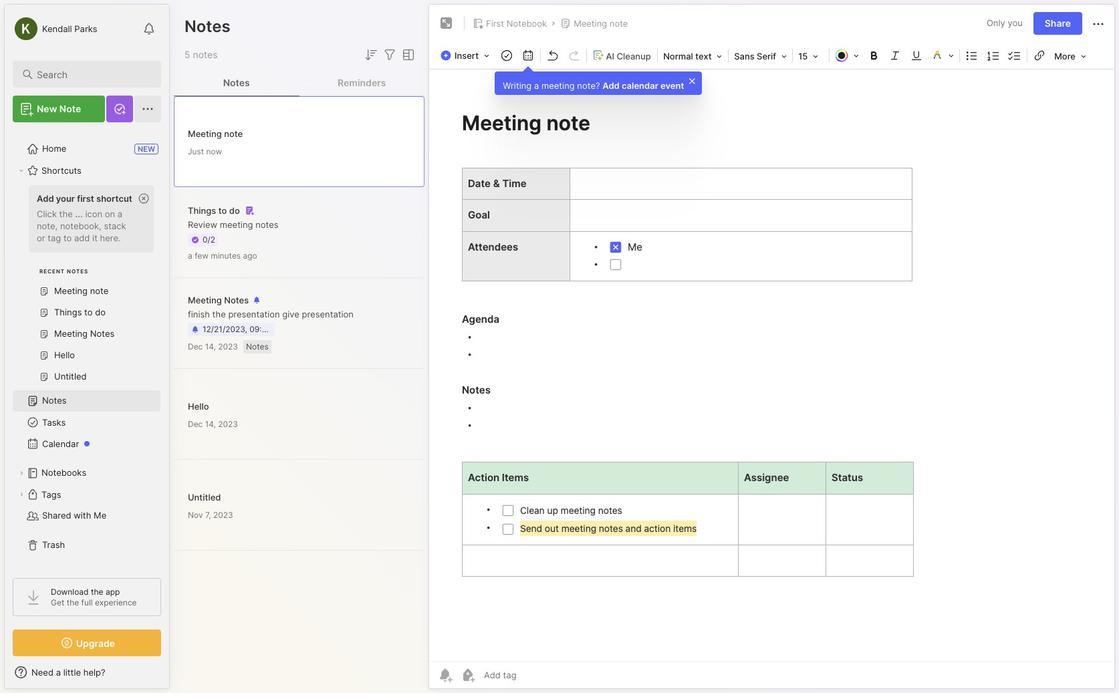 Task type: vqa. For each thing, say whether or not it's contained in the screenshot.
Expand Notebooks icon
yes



Task type: locate. For each thing, give the bounding box(es) containing it.
normal text
[[664, 51, 712, 62]]

the inside "group"
[[59, 209, 73, 219]]

download the app get the full experience
[[51, 587, 137, 608]]

notes button
[[174, 70, 299, 96]]

1 horizontal spatial add
[[603, 80, 620, 91]]

share button
[[1034, 12, 1083, 35]]

1 vertical spatial note
[[224, 128, 243, 139]]

the up full
[[91, 587, 103, 597]]

dec
[[188, 342, 203, 352], [188, 419, 203, 429]]

first notebook button
[[470, 14, 550, 33]]

5 notes
[[185, 49, 218, 60]]

1 horizontal spatial meeting
[[542, 80, 575, 91]]

now
[[206, 146, 222, 156]]

group
[[13, 181, 161, 396]]

recent notes
[[39, 268, 88, 275]]

give
[[283, 309, 300, 320]]

1 horizontal spatial to
[[219, 205, 227, 216]]

add right note?
[[603, 80, 620, 91]]

1 horizontal spatial presentation
[[302, 309, 354, 320]]

meeting
[[574, 18, 608, 29], [188, 128, 222, 139], [188, 295, 222, 306]]

dec down hello at the bottom left of page
[[188, 419, 203, 429]]

the down download
[[67, 598, 79, 608]]

presentation right the give
[[302, 309, 354, 320]]

calendar button
[[13, 433, 161, 455]]

14,
[[205, 342, 216, 352], [205, 419, 216, 429]]

bold image
[[865, 46, 884, 65]]

0 horizontal spatial meeting
[[220, 219, 253, 230]]

notes
[[193, 49, 218, 60], [256, 219, 279, 230]]

full
[[81, 598, 93, 608]]

writing
[[503, 80, 532, 91]]

icon on a note, notebook, stack or tag to add it here.
[[37, 209, 126, 243]]

tree
[[5, 130, 169, 567]]

you
[[1008, 18, 1023, 28]]

2 vertical spatial 2023
[[213, 510, 233, 520]]

to inside "icon on a note, notebook, stack or tag to add it here."
[[63, 233, 72, 243]]

2 14, from the top
[[205, 419, 216, 429]]

0 vertical spatial 2023
[[218, 342, 238, 352]]

reminders button
[[299, 70, 425, 96]]

1 horizontal spatial note
[[610, 18, 628, 29]]

14, down 12/21/2023, in the top left of the page
[[205, 342, 216, 352]]

meeting up ai
[[574, 18, 608, 29]]

note,
[[37, 221, 58, 231]]

meeting left note?
[[542, 80, 575, 91]]

0/2
[[203, 235, 215, 245]]

meeting up finish
[[188, 295, 222, 306]]

meeting note up now
[[188, 128, 243, 139]]

to right the tag
[[63, 233, 72, 243]]

presentation
[[228, 309, 280, 320], [302, 309, 354, 320]]

1 vertical spatial 2023
[[218, 419, 238, 429]]

cleanup
[[617, 51, 651, 61]]

add up click
[[37, 193, 54, 204]]

meeting
[[542, 80, 575, 91], [220, 219, 253, 230]]

click to collapse image
[[169, 669, 179, 685]]

1 horizontal spatial meeting note
[[574, 18, 628, 29]]

presentation up 09:00
[[228, 309, 280, 320]]

meeting note button
[[558, 14, 631, 33]]

a left few
[[188, 251, 193, 261]]

WHAT'S NEW field
[[5, 662, 169, 684]]

note down notes button
[[224, 128, 243, 139]]

reminders
[[338, 77, 386, 88]]

upgrade
[[76, 638, 115, 649]]

0 vertical spatial 14,
[[205, 342, 216, 352]]

1 horizontal spatial notes
[[256, 219, 279, 230]]

2 vertical spatial meeting
[[188, 295, 222, 306]]

minutes
[[211, 251, 241, 261]]

notes
[[185, 17, 231, 36], [223, 77, 250, 88], [67, 268, 88, 275], [224, 295, 249, 306], [246, 342, 269, 352], [42, 396, 67, 406]]

expand tags image
[[17, 491, 25, 499]]

insert link image
[[1031, 46, 1050, 65]]

to
[[219, 205, 227, 216], [63, 233, 72, 243]]

nov
[[188, 510, 203, 520]]

14, down hello at the bottom left of page
[[205, 419, 216, 429]]

tree containing home
[[5, 130, 169, 567]]

None search field
[[37, 66, 149, 82]]

ai cleanup
[[606, 51, 651, 61]]

note up ai cleanup "button"
[[610, 18, 628, 29]]

0 horizontal spatial notes
[[193, 49, 218, 60]]

1 14, from the top
[[205, 342, 216, 352]]

12/21/2023, 09:00 am
[[203, 324, 287, 334]]

undo image
[[544, 46, 563, 65]]

meeting down do
[[220, 219, 253, 230]]

2023
[[218, 342, 238, 352], [218, 419, 238, 429], [213, 510, 233, 520]]

little
[[63, 668, 81, 678]]

1 dec 14, 2023 from the top
[[188, 342, 238, 352]]

5
[[185, 49, 190, 60]]

2 dec from the top
[[188, 419, 203, 429]]

notes right 5
[[193, 49, 218, 60]]

shortcuts
[[41, 165, 82, 176]]

the left ...
[[59, 209, 73, 219]]

trash link
[[13, 535, 161, 557]]

1 dec from the top
[[188, 342, 203, 352]]

text
[[696, 51, 712, 62]]

the
[[59, 209, 73, 219], [212, 309, 226, 320], [91, 587, 103, 597], [67, 598, 79, 608]]

shortcut
[[96, 193, 132, 204]]

tab list
[[174, 70, 425, 96]]

writing a meeting note? add calendar event
[[503, 80, 685, 91]]

tree inside main element
[[5, 130, 169, 567]]

0 vertical spatial notes
[[193, 49, 218, 60]]

just now
[[188, 146, 222, 156]]

0 horizontal spatial add
[[37, 193, 54, 204]]

Font family field
[[731, 47, 791, 66]]

first notebook
[[486, 18, 547, 29]]

notebooks
[[41, 468, 86, 478]]

the down meeting notes
[[212, 309, 226, 320]]

upgrade button
[[13, 630, 161, 657]]

0 horizontal spatial presentation
[[228, 309, 280, 320]]

add filters image
[[382, 47, 398, 63]]

dec down finish
[[188, 342, 203, 352]]

note
[[610, 18, 628, 29], [224, 128, 243, 139]]

2 presentation from the left
[[302, 309, 354, 320]]

expand note image
[[439, 15, 455, 31]]

7,
[[205, 510, 211, 520]]

home
[[42, 143, 66, 154]]

click the ...
[[37, 209, 83, 219]]

Search text field
[[37, 68, 149, 81]]

ai cleanup button
[[589, 46, 656, 65]]

0 horizontal spatial note
[[224, 128, 243, 139]]

12/21/2023,
[[203, 324, 248, 334]]

a inside "icon on a note, notebook, stack or tag to add it here."
[[118, 209, 122, 219]]

1 vertical spatial to
[[63, 233, 72, 243]]

tags button
[[13, 484, 161, 506]]

meeting note up ai
[[574, 18, 628, 29]]

calendar event image
[[519, 46, 538, 65]]

a right on
[[118, 209, 122, 219]]

1 vertical spatial dec
[[188, 419, 203, 429]]

note?
[[578, 80, 600, 91]]

2023 for hello
[[218, 419, 238, 429]]

meeting note
[[574, 18, 628, 29], [188, 128, 243, 139]]

note
[[59, 103, 81, 114]]

note window element
[[429, 4, 1116, 693]]

meeting up just now at left
[[188, 128, 222, 139]]

share
[[1045, 17, 1072, 29]]

0 vertical spatial meeting
[[542, 80, 575, 91]]

0 vertical spatial dec
[[188, 342, 203, 352]]

more
[[1055, 51, 1076, 62]]

1 vertical spatial meeting note
[[188, 128, 243, 139]]

calendar
[[622, 80, 659, 91]]

0 horizontal spatial to
[[63, 233, 72, 243]]

finish
[[188, 309, 210, 320]]

1 vertical spatial meeting
[[188, 128, 222, 139]]

a
[[534, 80, 539, 91], [118, 209, 122, 219], [188, 251, 193, 261], [56, 668, 61, 678]]

get
[[51, 598, 64, 608]]

group containing add your first shortcut
[[13, 181, 161, 396]]

a left the "little"
[[56, 668, 61, 678]]

Highlight field
[[928, 46, 959, 65]]

1 vertical spatial dec 14, 2023
[[188, 419, 238, 429]]

to left do
[[219, 205, 227, 216]]

dec 14, 2023 down hello at the bottom left of page
[[188, 419, 238, 429]]

untitled
[[188, 492, 221, 503]]

0 vertical spatial note
[[610, 18, 628, 29]]

0 vertical spatial meeting note
[[574, 18, 628, 29]]

dec 14, 2023 down 12/21/2023, in the top left of the page
[[188, 342, 238, 352]]

more actions image
[[1091, 16, 1107, 32]]

tasks
[[42, 417, 66, 428]]

meeting for now
[[188, 128, 222, 139]]

1 vertical spatial 14,
[[205, 419, 216, 429]]

1 vertical spatial add
[[37, 193, 54, 204]]

0 vertical spatial dec 14, 2023
[[188, 342, 238, 352]]

finish the presentation give presentation
[[188, 309, 354, 320]]

notes up ago
[[256, 219, 279, 230]]

0 vertical spatial meeting
[[574, 18, 608, 29]]

tags
[[41, 490, 61, 500]]

1 presentation from the left
[[228, 309, 280, 320]]



Task type: describe. For each thing, give the bounding box(es) containing it.
ai
[[606, 51, 615, 61]]

kendall parks
[[42, 23, 97, 34]]

0 horizontal spatial meeting note
[[188, 128, 243, 139]]

new
[[37, 103, 57, 114]]

Font size field
[[795, 47, 828, 66]]

tag
[[48, 233, 61, 243]]

icon
[[85, 209, 102, 219]]

task image
[[498, 46, 517, 65]]

do
[[229, 205, 240, 216]]

nov 7, 2023
[[188, 510, 233, 520]]

Sort options field
[[363, 47, 379, 63]]

review
[[188, 219, 217, 230]]

here.
[[100, 233, 121, 243]]

0 vertical spatial add
[[603, 80, 620, 91]]

things
[[188, 205, 216, 216]]

click
[[37, 209, 57, 219]]

only you
[[987, 18, 1023, 28]]

help?
[[83, 668, 105, 678]]

review meeting notes
[[188, 219, 279, 230]]

sans
[[735, 51, 755, 62]]

on
[[105, 209, 115, 219]]

kendall
[[42, 23, 72, 34]]

new
[[138, 144, 155, 154]]

group inside main element
[[13, 181, 161, 396]]

checklist image
[[1006, 46, 1025, 65]]

...
[[75, 209, 83, 219]]

Font color field
[[832, 46, 864, 65]]

expand notebooks image
[[17, 470, 25, 478]]

09:00
[[250, 324, 272, 334]]

a right writing
[[534, 80, 539, 91]]

Account field
[[13, 15, 97, 42]]

experience
[[95, 598, 137, 608]]

numbered list image
[[985, 46, 1004, 65]]

a few minutes ago
[[188, 251, 257, 261]]

normal
[[664, 51, 694, 62]]

add a reminder image
[[438, 668, 454, 684]]

first
[[77, 193, 94, 204]]

ago
[[243, 251, 257, 261]]

notebook
[[507, 18, 547, 29]]

bulleted list image
[[963, 46, 982, 65]]

15
[[799, 51, 808, 62]]

hello
[[188, 401, 209, 412]]

add inside main element
[[37, 193, 54, 204]]

shared with me
[[42, 511, 107, 521]]

Heading level field
[[660, 47, 727, 66]]

recent
[[39, 268, 65, 275]]

meeting note inside "button"
[[574, 18, 628, 29]]

need
[[31, 668, 54, 678]]

notes inside 'link'
[[42, 396, 67, 406]]

More actions field
[[1091, 15, 1107, 32]]

notes inside button
[[223, 77, 250, 88]]

things to do
[[188, 205, 240, 216]]

underline image
[[908, 46, 927, 65]]

event
[[661, 80, 685, 91]]

download
[[51, 587, 89, 597]]

shared with me link
[[13, 506, 161, 527]]

notebook,
[[60, 221, 102, 231]]

1 vertical spatial meeting
[[220, 219, 253, 230]]

am
[[274, 324, 287, 334]]

a inside field
[[56, 668, 61, 678]]

trash
[[42, 540, 65, 551]]

add
[[74, 233, 90, 243]]

0 vertical spatial to
[[219, 205, 227, 216]]

insert
[[455, 50, 479, 61]]

or
[[37, 233, 45, 243]]

meeting notes
[[188, 295, 249, 306]]

new note
[[37, 103, 81, 114]]

just
[[188, 146, 204, 156]]

stack
[[104, 221, 126, 231]]

your
[[56, 193, 75, 204]]

add tag image
[[460, 668, 476, 684]]

it
[[92, 233, 98, 243]]

the for click
[[59, 209, 73, 219]]

Add tag field
[[483, 670, 584, 682]]

Insert field
[[438, 46, 496, 65]]

only
[[987, 18, 1006, 28]]

main element
[[0, 0, 174, 694]]

notes link
[[13, 391, 161, 412]]

tasks button
[[13, 412, 161, 433]]

note inside meeting note "button"
[[610, 18, 628, 29]]

View options field
[[398, 47, 417, 63]]

the for download
[[91, 587, 103, 597]]

tab list containing notes
[[174, 70, 425, 96]]

1 vertical spatial notes
[[256, 219, 279, 230]]

shared
[[42, 511, 71, 521]]

sans serif
[[735, 51, 777, 62]]

calendar
[[42, 439, 79, 450]]

meeting for the
[[188, 295, 222, 306]]

meeting inside "button"
[[574, 18, 608, 29]]

italic image
[[886, 46, 905, 65]]

me
[[94, 511, 107, 521]]

need a little help?
[[31, 668, 105, 678]]

serif
[[757, 51, 777, 62]]

notebooks link
[[13, 463, 161, 484]]

app
[[106, 587, 120, 597]]

Note Editor text field
[[429, 69, 1115, 662]]

2023 for untitled
[[213, 510, 233, 520]]

add your first shortcut
[[37, 193, 132, 204]]

none search field inside main element
[[37, 66, 149, 82]]

More field
[[1051, 47, 1091, 66]]

the for finish
[[212, 309, 226, 320]]

2 dec 14, 2023 from the top
[[188, 419, 238, 429]]

Add filters field
[[382, 47, 398, 63]]

few
[[195, 251, 209, 261]]



